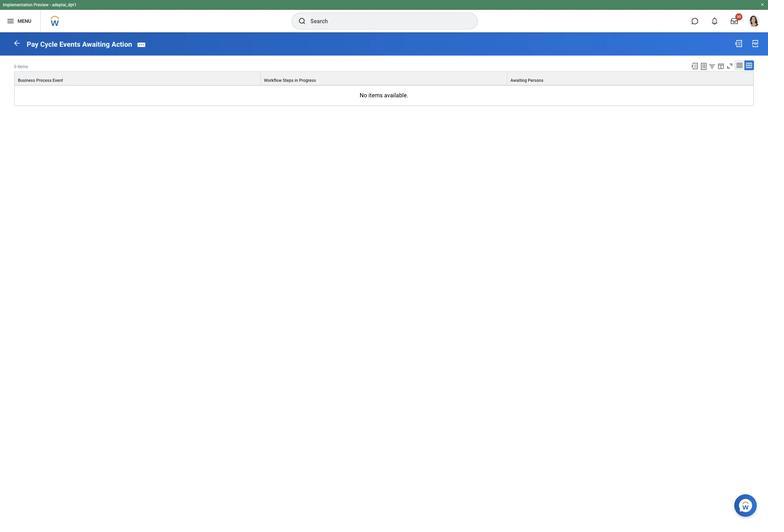 Task type: vqa. For each thing, say whether or not it's contained in the screenshot.
the Business Process Event
yes



Task type: describe. For each thing, give the bounding box(es) containing it.
implementation
[[3, 2, 33, 7]]

0 horizontal spatial awaiting
[[82, 40, 110, 48]]

select to filter grid data image
[[709, 62, 717, 70]]

row inside pay cycle events awaiting action main content
[[14, 71, 754, 85]]

pay
[[27, 40, 38, 48]]

business process event button
[[15, 72, 261, 85]]

no
[[360, 92, 367, 99]]

fullscreen image
[[726, 62, 734, 70]]

pay cycle events awaiting action
[[27, 40, 132, 48]]

implementation preview -   adeptai_dpt1
[[3, 2, 77, 7]]

workflow
[[264, 78, 282, 83]]

30 button
[[727, 13, 743, 29]]

click to view/edit grid preferences image
[[718, 62, 725, 70]]

business
[[18, 78, 35, 83]]

notifications large image
[[712, 18, 719, 25]]

no items available.
[[360, 92, 409, 99]]

close environment banner image
[[761, 2, 765, 7]]

expand table image
[[746, 62, 753, 69]]

business process event
[[18, 78, 63, 83]]

search image
[[298, 17, 306, 25]]

event
[[53, 78, 63, 83]]

export to excel image
[[691, 62, 699, 70]]

events
[[59, 40, 81, 48]]

inbox large image
[[731, 18, 738, 25]]

action
[[112, 40, 132, 48]]

previous page image
[[13, 39, 21, 47]]

in
[[295, 78, 298, 83]]

items for 0
[[17, 64, 28, 69]]

awaiting inside popup button
[[511, 78, 527, 83]]



Task type: locate. For each thing, give the bounding box(es) containing it.
awaiting left action
[[82, 40, 110, 48]]

process
[[36, 78, 52, 83]]

1 vertical spatial items
[[369, 92, 383, 99]]

cycle
[[40, 40, 58, 48]]

Search Workday  search field
[[311, 13, 463, 29]]

table image
[[737, 62, 744, 69]]

1 horizontal spatial items
[[369, 92, 383, 99]]

items for no
[[369, 92, 383, 99]]

items right 0
[[17, 64, 28, 69]]

workflow steps in progress
[[264, 78, 316, 83]]

preview
[[34, 2, 49, 7]]

adeptai_dpt1
[[52, 2, 77, 7]]

view printable version (pdf) image
[[752, 39, 760, 48]]

0
[[14, 64, 16, 69]]

pay cycle events awaiting action main content
[[0, 32, 769, 112]]

profile logan mcneil image
[[749, 15, 760, 28]]

pay cycle events awaiting action link
[[27, 40, 132, 48]]

1 horizontal spatial awaiting
[[511, 78, 527, 83]]

1 vertical spatial awaiting
[[511, 78, 527, 83]]

awaiting persons
[[511, 78, 544, 83]]

toolbar
[[688, 60, 755, 71]]

0 horizontal spatial items
[[17, 64, 28, 69]]

menu
[[18, 18, 31, 24]]

0 items
[[14, 64, 28, 69]]

workflow steps in progress button
[[261, 72, 507, 85]]

export to excel image
[[735, 39, 743, 48]]

toolbar inside pay cycle events awaiting action main content
[[688, 60, 755, 71]]

steps
[[283, 78, 294, 83]]

progress
[[299, 78, 316, 83]]

row
[[14, 71, 754, 85]]

export to worksheets image
[[700, 62, 709, 71]]

persons
[[528, 78, 544, 83]]

row containing business process event
[[14, 71, 754, 85]]

awaiting left persons in the top right of the page
[[511, 78, 527, 83]]

0 vertical spatial items
[[17, 64, 28, 69]]

justify image
[[6, 17, 15, 25]]

30
[[737, 15, 741, 19]]

items
[[17, 64, 28, 69], [369, 92, 383, 99]]

available.
[[385, 92, 409, 99]]

awaiting
[[82, 40, 110, 48], [511, 78, 527, 83]]

menu button
[[0, 10, 41, 32]]

items right no
[[369, 92, 383, 99]]

0 vertical spatial awaiting
[[82, 40, 110, 48]]

-
[[50, 2, 51, 7]]

menu banner
[[0, 0, 769, 32]]

awaiting persons button
[[508, 72, 754, 85]]



